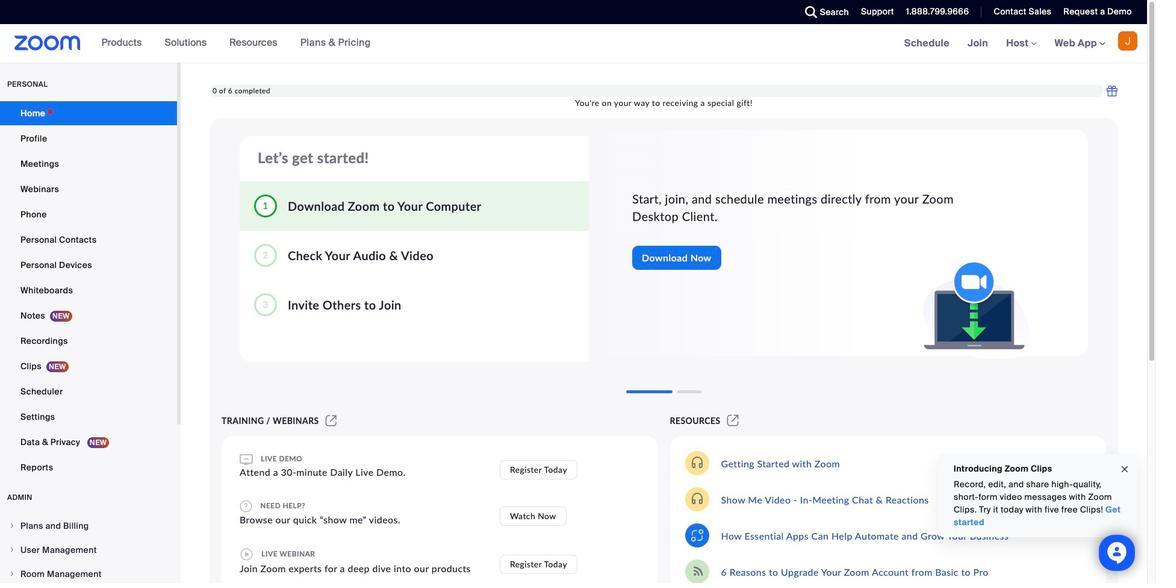Task type: describe. For each thing, give the bounding box(es) containing it.
product information navigation
[[93, 24, 380, 63]]

3 menu item from the top
[[0, 563, 177, 583]]

window new image
[[726, 416, 741, 426]]

meetings navigation
[[896, 24, 1148, 63]]

1 menu item from the top
[[0, 515, 177, 537]]

profile picture image
[[1119, 31, 1138, 51]]

zoom logo image
[[14, 36, 80, 51]]

window new image
[[324, 416, 339, 426]]



Task type: vqa. For each thing, say whether or not it's contained in the screenshot.
leftmost window new 'image'
yes



Task type: locate. For each thing, give the bounding box(es) containing it.
close image
[[1121, 462, 1130, 476]]

2 vertical spatial menu item
[[0, 563, 177, 583]]

personal menu menu
[[0, 101, 177, 481]]

0 vertical spatial right image
[[8, 522, 16, 530]]

right image for 3rd menu item from the bottom of the the admin menu menu
[[8, 522, 16, 530]]

1 right image from the top
[[8, 522, 16, 530]]

2 right image from the top
[[8, 546, 16, 554]]

1 vertical spatial right image
[[8, 546, 16, 554]]

banner
[[0, 24, 1148, 63]]

right image
[[8, 522, 16, 530], [8, 546, 16, 554], [8, 571, 16, 578]]

right image for 1st menu item from the bottom
[[8, 571, 16, 578]]

0 vertical spatial menu item
[[0, 515, 177, 537]]

2 vertical spatial right image
[[8, 571, 16, 578]]

3 right image from the top
[[8, 571, 16, 578]]

admin menu menu
[[0, 515, 177, 583]]

2 menu item from the top
[[0, 539, 177, 562]]

1 vertical spatial menu item
[[0, 539, 177, 562]]

right image for second menu item from the bottom
[[8, 546, 16, 554]]

menu item
[[0, 515, 177, 537], [0, 539, 177, 562], [0, 563, 177, 583]]



